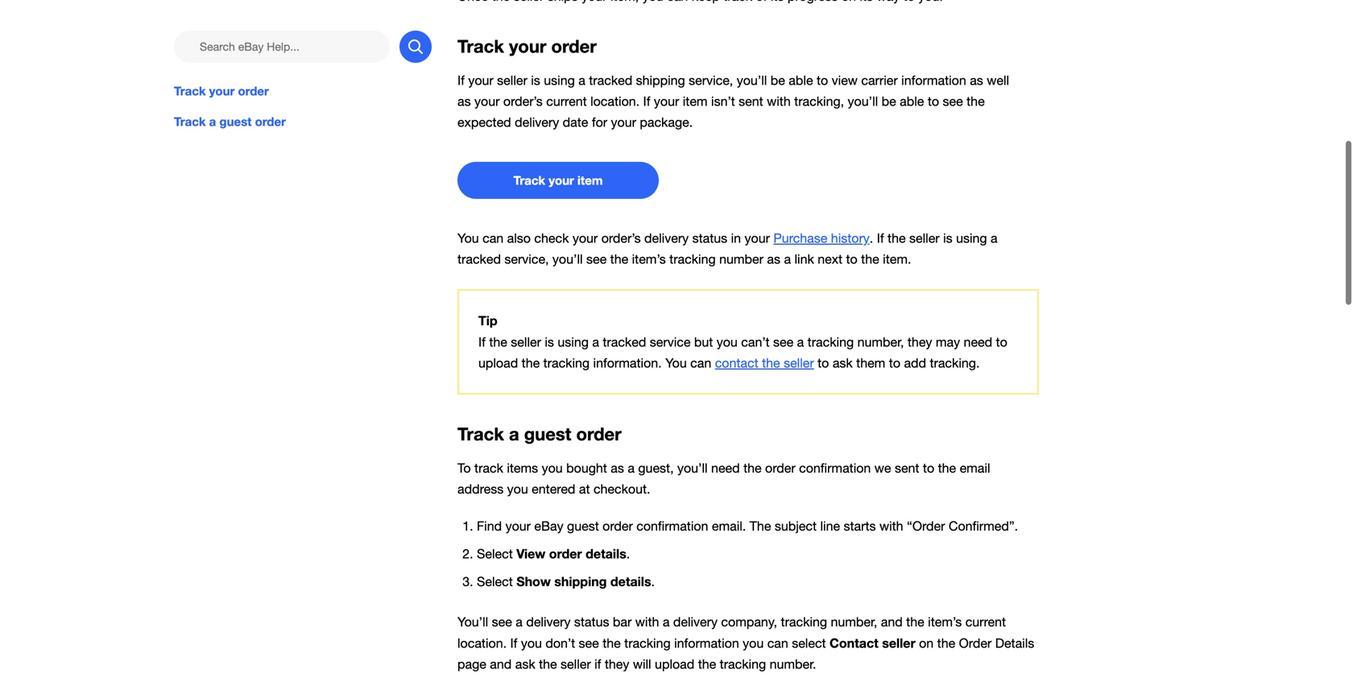 Task type: describe. For each thing, give the bounding box(es) containing it.
if
[[595, 657, 601, 672]]

you up entered
[[542, 461, 563, 476]]

don't
[[546, 636, 575, 651]]

and inside on the order details page and ask the seller if they will upload the tracking number.
[[490, 657, 512, 672]]

they inside on the order details page and ask the seller if they will upload the tracking number.
[[605, 657, 630, 672]]

0 vertical spatial you
[[458, 231, 479, 246]]

link
[[795, 252, 814, 267]]

tracking up select
[[781, 615, 828, 630]]

see inside tip if the seller is using a tracked service but you can't see a tracking number, they may need to upload the tracking information. you can
[[774, 335, 794, 350]]

bought
[[567, 461, 607, 476]]

subject
[[775, 519, 817, 534]]

them
[[857, 356, 886, 371]]

"order
[[907, 519, 946, 534]]

checkout.
[[594, 482, 651, 497]]

can't
[[742, 335, 770, 350]]

status inside you'll see a delivery status bar with a delivery company, tracking number, and the item's current location. if you don't see the tracking information you can select
[[574, 615, 610, 630]]

track your item
[[514, 173, 603, 188]]

order up bought on the bottom of page
[[577, 423, 622, 445]]

you'll inside to track items you bought as a guest, you'll need the order confirmation we sent to the email address you entered at checkout.
[[678, 461, 708, 476]]

bar
[[613, 615, 632, 630]]

need inside tip if the seller is using a tracked service but you can't see a tracking number, they may need to upload the tracking information. you can
[[964, 335, 993, 350]]

seller inside on the order details page and ask the seller if they will upload the tracking number.
[[561, 657, 591, 672]]

0 vertical spatial able
[[789, 73, 813, 88]]

using for .
[[956, 231, 988, 246]]

item's inside you'll see a delivery status bar with a delivery company, tracking number, and the item's current location. if you don't see the tracking information you can select
[[928, 615, 962, 630]]

tip
[[479, 313, 498, 329]]

1 horizontal spatial able
[[900, 94, 925, 109]]

you inside tip if the seller is using a tracked service but you can't see a tracking number, they may need to upload the tracking information. you can
[[717, 335, 738, 350]]

track for track a guest order link on the left
[[174, 114, 206, 129]]

you'll see
[[553, 252, 607, 267]]

add
[[904, 356, 927, 371]]

contact
[[830, 636, 879, 651]]

on
[[919, 636, 934, 651]]

select
[[792, 636, 826, 651]]

for
[[592, 115, 608, 130]]

company,
[[721, 615, 778, 630]]

expected
[[458, 115, 511, 130]]

view
[[517, 546, 546, 562]]

contact
[[715, 356, 759, 371]]

select show shipping details .
[[477, 574, 655, 589]]

0 vertical spatial be
[[771, 73, 786, 88]]

carrier
[[862, 73, 898, 88]]

item's inside . if the seller is using a tracked service, you'll see the item's tracking number as a link next to the item.
[[632, 252, 666, 267]]

shipping inside if your seller is using a tracked shipping service, you'll be able to view carrier information as well as your order's current location. if your item isn't sent with tracking, you'll be able to see the expected delivery date for your package.
[[636, 73, 685, 88]]

information.
[[593, 356, 662, 371]]

location. inside if your seller is using a tracked shipping service, you'll be able to view carrier information as well as your order's current location. if your item isn't sent with tracking, you'll be able to see the expected delivery date for your package.
[[591, 94, 640, 109]]

package.
[[640, 115, 693, 130]]

number.
[[770, 657, 817, 672]]

delivery up don't
[[526, 615, 571, 630]]

confirmed".
[[949, 519, 1019, 534]]

. if the seller is using a tracked service, you'll see the item's tracking number as a link next to the item.
[[458, 231, 998, 267]]

if inside tip if the seller is using a tracked service but you can't see a tracking number, they may need to upload the tracking information. you can
[[479, 335, 486, 350]]

page
[[458, 657, 487, 672]]

0 vertical spatial track a guest order
[[174, 114, 286, 129]]

seller inside if your seller is using a tracked shipping service, you'll be able to view carrier information as well as your order's current location. if your item isn't sent with tracking, you'll be able to see the expected delivery date for your package.
[[497, 73, 528, 88]]

to inside to track items you bought as a guest, you'll need the order confirmation we sent to the email address you entered at checkout.
[[923, 461, 935, 476]]

track a guest order link
[[174, 113, 432, 131]]

if up as your
[[458, 73, 465, 88]]

email.
[[712, 519, 746, 534]]

0 vertical spatial ask
[[833, 356, 853, 371]]

as your
[[458, 94, 500, 109]]

at
[[579, 482, 590, 497]]

next
[[818, 252, 843, 267]]

tracking up "will"
[[625, 636, 671, 651]]

history
[[831, 231, 870, 246]]

email
[[960, 461, 991, 476]]

starts
[[844, 519, 876, 534]]

can for you'll
[[768, 636, 789, 651]]

select view order details .
[[477, 546, 630, 562]]

tracked inside if your seller is using a tracked shipping service, you'll be able to view carrier information as well as your order's current location. if your item isn't sent with tracking, you'll be able to see the expected delivery date for your package.
[[589, 73, 633, 88]]

using inside if your seller is using a tracked shipping service, you'll be able to view carrier information as well as your order's current location. if your item isn't sent with tracking, you'll be able to see the expected delivery date for your package.
[[544, 73, 575, 88]]

current inside you'll see a delivery status bar with a delivery company, tracking number, and the item's current location. if you don't see the tracking information you can select
[[966, 615, 1006, 630]]

details for view order details
[[586, 546, 627, 562]]

confirmation inside to track items you bought as a guest, you'll need the order confirmation we sent to the email address you entered at checkout.
[[799, 461, 871, 476]]

the
[[750, 519, 771, 534]]

you down company,
[[743, 636, 764, 651]]

contact the seller to ask them to add tracking.
[[715, 356, 980, 371]]

tip if the seller is using a tracked service but you can't see a tracking number, they may need to upload the tracking information. you can
[[479, 313, 1008, 371]]

order's inside if your seller is using a tracked shipping service, you'll be able to view carrier information as well as your order's current location. if your item isn't sent with tracking, you'll be able to see the expected delivery date for your package.
[[504, 94, 543, 109]]

tracking up contact the seller to ask them to add tracking.
[[808, 335, 854, 350]]

also
[[507, 231, 531, 246]]

you'll see a delivery status bar with a delivery company, tracking number, and the item's current location. if you don't see the tracking information you can select
[[458, 615, 1006, 651]]

to track items you bought as a guest, you'll need the order confirmation we sent to the email address you entered at checkout.
[[458, 461, 991, 497]]

find
[[477, 519, 502, 534]]

in
[[731, 231, 741, 246]]

track
[[475, 461, 504, 476]]

tracked for .
[[458, 252, 501, 267]]

and inside you'll see a delivery status bar with a delivery company, tracking number, and the item's current location. if you don't see the tracking information you can select
[[881, 615, 903, 630]]

if your seller is using a tracked shipping service, you'll be able to view carrier information as well as your order's current location. if your item isn't sent with tracking, you'll be able to see the expected delivery date for your package.
[[458, 73, 1010, 130]]

number, inside you'll see a delivery status bar with a delivery company, tracking number, and the item's current location. if you don't see the tracking information you can select
[[831, 615, 878, 630]]

service, for shipping
[[689, 73, 733, 88]]

we
[[875, 461, 892, 476]]

1 vertical spatial confirmation
[[637, 519, 709, 534]]

1 horizontal spatial track a guest order
[[458, 423, 622, 445]]

track your item link
[[458, 162, 659, 199]]

sent inside to track items you bought as a guest, you'll need the order confirmation we sent to the email address you entered at checkout.
[[895, 461, 920, 476]]

items
[[507, 461, 538, 476]]

your inside 'link'
[[549, 173, 574, 188]]

2 vertical spatial guest
[[567, 519, 599, 534]]

item inside 'link'
[[578, 173, 603, 188]]

with inside you'll see a delivery status bar with a delivery company, tracking number, and the item's current location. if you don't see the tracking information you can select
[[636, 615, 659, 630]]

check
[[535, 231, 569, 246]]

1 vertical spatial guest
[[524, 423, 572, 445]]

isn't
[[712, 94, 735, 109]]

number, inside tip if the seller is using a tracked service but you can't see a tracking number, they may need to upload the tracking information. you can
[[858, 335, 904, 350]]

tracked for tip
[[603, 335, 646, 350]]

tracking inside . if the seller is using a tracked service, you'll see the item's tracking number as a link next to the item.
[[670, 252, 716, 267]]

if inside . if the seller is using a tracked service, you'll see the item's tracking number as a link next to the item.
[[877, 231, 884, 246]]

tracking,
[[795, 94, 845, 109]]

order up date
[[552, 35, 597, 57]]

may
[[936, 335, 961, 350]]

2 horizontal spatial you'll
[[848, 94, 878, 109]]

current inside if your seller is using a tracked shipping service, you'll be able to view carrier information as well as your order's current location. if your item isn't sent with tracking, you'll be able to see the expected delivery date for your package.
[[546, 94, 587, 109]]

0 vertical spatial track your order
[[458, 35, 597, 57]]

Search eBay Help... text field
[[174, 31, 390, 63]]

item.
[[883, 252, 912, 267]]

0 vertical spatial can
[[483, 231, 504, 246]]

as inside if your seller is using a tracked shipping service, you'll be able to view carrier information as well as your order's current location. if your item isn't sent with tracking, you'll be able to see the expected delivery date for your package.
[[970, 73, 984, 88]]

0 vertical spatial guest
[[219, 114, 252, 129]]

as inside . if the seller is using a tracked service, you'll see the item's tracking number as a link next to the item.
[[767, 252, 781, 267]]

line
[[821, 519, 840, 534]]



Task type: locate. For each thing, give the bounding box(es) containing it.
tracking down you'll see a delivery status bar with a delivery company, tracking number, and the item's current location. if you don't see the tracking information you can select at the bottom of the page
[[720, 657, 766, 672]]

item's down you can also check your order's delivery status in your purchase history
[[632, 252, 666, 267]]

tracked up tip
[[458, 252, 501, 267]]

upload right "will"
[[655, 657, 695, 672]]

with right starts
[[880, 519, 904, 534]]

you inside tip if the seller is using a tracked service but you can't see a tracking number, they may need to upload the tracking information. you can
[[666, 356, 687, 371]]

using inside . if the seller is using a tracked service, you'll see the item's tracking number as a link next to the item.
[[956, 231, 988, 246]]

1 horizontal spatial sent
[[895, 461, 920, 476]]

1 vertical spatial can
[[691, 356, 712, 371]]

if left don't
[[510, 636, 518, 651]]

order down checkout.
[[603, 519, 633, 534]]

select inside select show shipping details .
[[477, 574, 513, 589]]

order
[[552, 35, 597, 57], [238, 84, 269, 98], [255, 114, 286, 129], [577, 423, 622, 445], [766, 461, 796, 476], [603, 519, 633, 534], [549, 546, 582, 562]]

0 vertical spatial upload
[[479, 356, 518, 371]]

order's up the expected
[[504, 94, 543, 109]]

upload
[[479, 356, 518, 371], [655, 657, 695, 672]]

track a guest order down track your order link
[[174, 114, 286, 129]]

0 vertical spatial .
[[870, 231, 874, 246]]

upload inside tip if the seller is using a tracked service but you can't see a tracking number, they may need to upload the tracking information. you can
[[479, 356, 518, 371]]

2 vertical spatial with
[[636, 615, 659, 630]]

2 vertical spatial tracked
[[603, 335, 646, 350]]

0 horizontal spatial track a guest order
[[174, 114, 286, 129]]

0 vertical spatial service,
[[689, 73, 733, 88]]

. inside the select view order details .
[[627, 547, 630, 562]]

is inside tip if the seller is using a tracked service but you can't see a tracking number, they may need to upload the tracking information. you can
[[545, 335, 554, 350]]

the inside if your seller is using a tracked shipping service, you'll be able to view carrier information as well as your order's current location. if your item isn't sent with tracking, you'll be able to see the expected delivery date for your package.
[[967, 94, 985, 109]]

service, inside if your seller is using a tracked shipping service, you'll be able to view carrier information as well as your order's current location. if your item isn't sent with tracking, you'll be able to see the expected delivery date for your package.
[[689, 73, 733, 88]]

can left the also
[[483, 231, 504, 246]]

they
[[908, 335, 933, 350], [605, 657, 630, 672]]

ask right page
[[515, 657, 536, 672]]

see
[[943, 94, 963, 109], [774, 335, 794, 350], [492, 615, 512, 630], [579, 636, 599, 651]]

track your order up as your
[[458, 35, 597, 57]]

see inside if your seller is using a tracked shipping service, you'll be able to view carrier information as well as your order's current location. if your item isn't sent with tracking, you'll be able to see the expected delivery date for your package.
[[943, 94, 963, 109]]

2 horizontal spatial with
[[880, 519, 904, 534]]

seller
[[497, 73, 528, 88], [910, 231, 940, 246], [511, 335, 541, 350], [784, 356, 814, 371], [882, 636, 916, 651], [561, 657, 591, 672]]

can inside you'll see a delivery status bar with a delivery company, tracking number, and the item's current location. if you don't see the tracking information you can select
[[768, 636, 789, 651]]

1 horizontal spatial item
[[683, 94, 708, 109]]

1 vertical spatial track a guest order
[[458, 423, 622, 445]]

sent inside if your seller is using a tracked shipping service, you'll be able to view carrier information as well as your order's current location. if your item isn't sent with tracking, you'll be able to see the expected delivery date for your package.
[[739, 94, 764, 109]]

track a guest order up items
[[458, 423, 622, 445]]

0 vertical spatial details
[[586, 546, 627, 562]]

with inside if your seller is using a tracked shipping service, you'll be able to view carrier information as well as your order's current location. if your item isn't sent with tracking, you'll be able to see the expected delivery date for your package.
[[767, 94, 791, 109]]

you
[[458, 231, 479, 246], [666, 356, 687, 371]]

show
[[517, 574, 551, 589]]

0 horizontal spatial order's
[[504, 94, 543, 109]]

0 vertical spatial they
[[908, 335, 933, 350]]

be left view at the top right
[[771, 73, 786, 88]]

is for tip
[[545, 335, 554, 350]]

0 horizontal spatial as
[[611, 461, 624, 476]]

location. inside you'll see a delivery status bar with a delivery company, tracking number, and the item's current location. if you don't see the tracking information you can select
[[458, 636, 507, 651]]

select for view
[[477, 547, 513, 562]]

to inside . if the seller is using a tracked service, you'll see the item's tracking number as a link next to the item.
[[846, 252, 858, 267]]

track a guest order
[[174, 114, 286, 129], [458, 423, 622, 445]]

0 vertical spatial you'll
[[737, 73, 767, 88]]

ask left them
[[833, 356, 853, 371]]

tracking left information.
[[544, 356, 590, 371]]

status left bar
[[574, 615, 610, 630]]

track your order inside track your order link
[[174, 84, 269, 98]]

purchase
[[774, 231, 828, 246]]

item inside if your seller is using a tracked shipping service, you'll be able to view carrier information as well as your order's current location. if your item isn't sent with tracking, you'll be able to see the expected delivery date for your package.
[[683, 94, 708, 109]]

need right may
[[964, 335, 993, 350]]

with
[[767, 94, 791, 109], [880, 519, 904, 534], [636, 615, 659, 630]]

delivery left in
[[645, 231, 689, 246]]

2 vertical spatial can
[[768, 636, 789, 651]]

tracking.
[[930, 356, 980, 371]]

track your order down search ebay help... text box on the top left of the page
[[174, 84, 269, 98]]

1 horizontal spatial ask
[[833, 356, 853, 371]]

1 vertical spatial details
[[611, 574, 651, 589]]

order down search ebay help... text box on the top left of the page
[[238, 84, 269, 98]]

0 vertical spatial shipping
[[636, 73, 685, 88]]

2 vertical spatial as
[[611, 461, 624, 476]]

0 horizontal spatial item's
[[632, 252, 666, 267]]

2 select from the top
[[477, 574, 513, 589]]

information inside you'll see a delivery status bar with a delivery company, tracking number, and the item's current location. if you don't see the tracking information you can select
[[675, 636, 739, 651]]

0 horizontal spatial with
[[636, 615, 659, 630]]

need up the email.
[[712, 461, 740, 476]]

0 horizontal spatial and
[[490, 657, 512, 672]]

as left link
[[767, 252, 781, 267]]

to inside tip if the seller is using a tracked service but you can't see a tracking number, they may need to upload the tracking information. you can
[[996, 335, 1008, 350]]

0 horizontal spatial current
[[546, 94, 587, 109]]

details up select show shipping details .
[[586, 546, 627, 562]]

0 horizontal spatial location.
[[458, 636, 507, 651]]

2 horizontal spatial as
[[970, 73, 984, 88]]

you left the also
[[458, 231, 479, 246]]

they inside tip if the seller is using a tracked service but you can't see a tracking number, they may need to upload the tracking information. you can
[[908, 335, 933, 350]]

1 vertical spatial need
[[712, 461, 740, 476]]

2 horizontal spatial .
[[870, 231, 874, 246]]

1 horizontal spatial .
[[651, 574, 655, 589]]

0 horizontal spatial you'll
[[678, 461, 708, 476]]

0 horizontal spatial information
[[675, 636, 739, 651]]

track for track your item 'link'
[[514, 173, 546, 188]]

upload down tip
[[479, 356, 518, 371]]

but
[[694, 335, 713, 350]]

information down company,
[[675, 636, 739, 651]]

can
[[483, 231, 504, 246], [691, 356, 712, 371], [768, 636, 789, 651]]

current
[[546, 94, 587, 109], [966, 615, 1006, 630]]

need inside to track items you bought as a guest, you'll need the order confirmation we sent to the email address you entered at checkout.
[[712, 461, 740, 476]]

track for track your order link
[[174, 84, 206, 98]]

1 horizontal spatial upload
[[655, 657, 695, 672]]

1 vertical spatial able
[[900, 94, 925, 109]]

1 vertical spatial service,
[[505, 252, 549, 267]]

shipping down the select view order details .
[[555, 574, 607, 589]]

is inside if your seller is using a tracked shipping service, you'll be able to view carrier information as well as your order's current location. if your item isn't sent with tracking, you'll be able to see the expected delivery date for your package.
[[531, 73, 541, 88]]

as up checkout.
[[611, 461, 624, 476]]

. inside . if the seller is using a tracked service, you'll see the item's tracking number as a link next to the item.
[[870, 231, 874, 246]]

2 vertical spatial using
[[558, 335, 589, 350]]

1 vertical spatial and
[[490, 657, 512, 672]]

sent right the isn't
[[739, 94, 764, 109]]

1 horizontal spatial current
[[966, 615, 1006, 630]]

select inside the select view order details .
[[477, 547, 513, 562]]

and up contact seller
[[881, 615, 903, 630]]

. for view order details
[[627, 547, 630, 562]]

0 vertical spatial tracked
[[589, 73, 633, 88]]

1 vertical spatial location.
[[458, 636, 507, 651]]

0 vertical spatial as
[[970, 73, 984, 88]]

and right page
[[490, 657, 512, 672]]

order up select show shipping details .
[[549, 546, 582, 562]]

0 horizontal spatial need
[[712, 461, 740, 476]]

purchase history link
[[774, 231, 870, 246]]

seller inside tip if the seller is using a tracked service but you can't see a tracking number, they may need to upload the tracking information. you can
[[511, 335, 541, 350]]

track inside 'link'
[[514, 173, 546, 188]]

item left the isn't
[[683, 94, 708, 109]]

1 horizontal spatial status
[[693, 231, 728, 246]]

select
[[477, 547, 513, 562], [477, 574, 513, 589]]

0 horizontal spatial .
[[627, 547, 630, 562]]

delivery left date
[[515, 115, 559, 130]]

a inside track a guest order link
[[209, 114, 216, 129]]

find your ebay guest order confirmation email. the subject line starts with "order confirmed".
[[477, 519, 1019, 534]]

number, up contact
[[831, 615, 878, 630]]

can inside tip if the seller is using a tracked service but you can't see a tracking number, they may need to upload the tracking information. you can
[[691, 356, 712, 371]]

0 horizontal spatial shipping
[[555, 574, 607, 589]]

location. down you'll
[[458, 636, 507, 651]]

can for tip
[[691, 356, 712, 371]]

1 vertical spatial upload
[[655, 657, 695, 672]]

. inside select show shipping details .
[[651, 574, 655, 589]]

if down tip
[[479, 335, 486, 350]]

2 horizontal spatial can
[[768, 636, 789, 651]]

0 horizontal spatial upload
[[479, 356, 518, 371]]

date
[[563, 115, 589, 130]]

0 vertical spatial number,
[[858, 335, 904, 350]]

guest up items
[[524, 423, 572, 445]]

you can also check your order's delivery status in your purchase history
[[458, 231, 870, 246]]

1 vertical spatial is
[[944, 231, 953, 246]]

0 vertical spatial order's
[[504, 94, 543, 109]]

track your order
[[458, 35, 597, 57], [174, 84, 269, 98]]

1 horizontal spatial be
[[882, 94, 897, 109]]

delivery
[[515, 115, 559, 130], [645, 231, 689, 246], [526, 615, 571, 630], [674, 615, 718, 630]]

entered
[[532, 482, 576, 497]]

0 horizontal spatial can
[[483, 231, 504, 246]]

you left don't
[[521, 636, 542, 651]]

1 vertical spatial you
[[666, 356, 687, 371]]

if inside you'll see a delivery status bar with a delivery company, tracking number, and the item's current location. if you don't see the tracking information you can select
[[510, 636, 518, 651]]

1 vertical spatial track your order
[[174, 84, 269, 98]]

1 vertical spatial item
[[578, 173, 603, 188]]

delivery left company,
[[674, 615, 718, 630]]

they right if
[[605, 657, 630, 672]]

0 vertical spatial information
[[902, 73, 967, 88]]

1 horizontal spatial as
[[767, 252, 781, 267]]

information right carrier
[[902, 73, 967, 88]]

current up order at the bottom right
[[966, 615, 1006, 630]]

order
[[959, 636, 992, 651]]

0 vertical spatial sent
[[739, 94, 764, 109]]

they up add
[[908, 335, 933, 350]]

if up 'item.'
[[877, 231, 884, 246]]

shipping
[[636, 73, 685, 88], [555, 574, 607, 589]]

1 select from the top
[[477, 547, 513, 562]]

1 vertical spatial current
[[966, 615, 1006, 630]]

seller inside . if the seller is using a tracked service, you'll see the item's tracking number as a link next to the item.
[[910, 231, 940, 246]]

if
[[458, 73, 465, 88], [643, 94, 651, 109], [877, 231, 884, 246], [479, 335, 486, 350], [510, 636, 518, 651]]

order inside to track items you bought as a guest, you'll need the order confirmation we sent to the email address you entered at checkout.
[[766, 461, 796, 476]]

confirmation left the email.
[[637, 519, 709, 534]]

using
[[544, 73, 575, 88], [956, 231, 988, 246], [558, 335, 589, 350]]

0 horizontal spatial ask
[[515, 657, 536, 672]]

you
[[717, 335, 738, 350], [542, 461, 563, 476], [507, 482, 528, 497], [521, 636, 542, 651], [743, 636, 764, 651]]

address
[[458, 482, 504, 497]]

0 horizontal spatial is
[[531, 73, 541, 88]]

item down for
[[578, 173, 603, 188]]

guest right ebay
[[567, 519, 599, 534]]

order's up you'll see
[[602, 231, 641, 246]]

item
[[683, 94, 708, 109], [578, 173, 603, 188]]

ebay
[[535, 519, 564, 534]]

can down but
[[691, 356, 712, 371]]

0 vertical spatial location.
[[591, 94, 640, 109]]

as
[[970, 73, 984, 88], [767, 252, 781, 267], [611, 461, 624, 476]]

you up contact
[[717, 335, 738, 350]]

information inside if your seller is using a tracked shipping service, you'll be able to view carrier information as well as your order's current location. if your item isn't sent with tracking, you'll be able to see the expected delivery date for your package.
[[902, 73, 967, 88]]

0 horizontal spatial item
[[578, 173, 603, 188]]

ask inside on the order details page and ask the seller if they will upload the tracking number.
[[515, 657, 536, 672]]

track your order link
[[174, 82, 432, 100]]

be down carrier
[[882, 94, 897, 109]]

a
[[579, 73, 586, 88], [209, 114, 216, 129], [991, 231, 998, 246], [784, 252, 791, 267], [593, 335, 599, 350], [797, 335, 804, 350], [509, 423, 519, 445], [628, 461, 635, 476], [516, 615, 523, 630], [663, 615, 670, 630]]

tracking
[[670, 252, 716, 267], [808, 335, 854, 350], [544, 356, 590, 371], [781, 615, 828, 630], [625, 636, 671, 651], [720, 657, 766, 672]]

0 horizontal spatial they
[[605, 657, 630, 672]]

tracked
[[589, 73, 633, 88], [458, 252, 501, 267], [603, 335, 646, 350]]

with right bar
[[636, 615, 659, 630]]

1 vertical spatial order's
[[602, 231, 641, 246]]

using inside tip if the seller is using a tracked service but you can't see a tracking number, they may need to upload the tracking information. you can
[[558, 335, 589, 350]]

1 vertical spatial with
[[880, 519, 904, 534]]

1 vertical spatial you'll
[[848, 94, 878, 109]]

and
[[881, 615, 903, 630], [490, 657, 512, 672]]

tracked up information.
[[603, 335, 646, 350]]

information
[[902, 73, 967, 88], [675, 636, 739, 651]]

with left tracking,
[[767, 94, 791, 109]]

location. up for
[[591, 94, 640, 109]]

tracking down you can also check your order's delivery status in your purchase history
[[670, 252, 716, 267]]

tracked up for
[[589, 73, 633, 88]]

tracked inside . if the seller is using a tracked service, you'll see the item's tracking number as a link next to the item.
[[458, 252, 501, 267]]

will
[[633, 657, 652, 672]]

a inside if your seller is using a tracked shipping service, you'll be able to view carrier information as well as your order's current location. if your item isn't sent with tracking, you'll be able to see the expected delivery date for your package.
[[579, 73, 586, 88]]

order up 'subject' at the bottom right
[[766, 461, 796, 476]]

as left well
[[970, 73, 984, 88]]

0 vertical spatial is
[[531, 73, 541, 88]]

service, down the also
[[505, 252, 549, 267]]

1 vertical spatial select
[[477, 574, 513, 589]]

view
[[832, 73, 858, 88]]

service, inside . if the seller is using a tracked service, you'll see the item's tracking number as a link next to the item.
[[505, 252, 549, 267]]

1 vertical spatial be
[[882, 94, 897, 109]]

contact the seller link
[[715, 356, 814, 371]]

1 vertical spatial ask
[[515, 657, 536, 672]]

1 horizontal spatial information
[[902, 73, 967, 88]]

you down items
[[507, 482, 528, 497]]

2 vertical spatial .
[[651, 574, 655, 589]]

order down track your order link
[[255, 114, 286, 129]]

1 vertical spatial tracked
[[458, 252, 501, 267]]

upload inside on the order details page and ask the seller if they will upload the tracking number.
[[655, 657, 695, 672]]

0 horizontal spatial you
[[458, 231, 479, 246]]

2 horizontal spatial is
[[944, 231, 953, 246]]

0 vertical spatial need
[[964, 335, 993, 350]]

is inside . if the seller is using a tracked service, you'll see the item's tracking number as a link next to the item.
[[944, 231, 953, 246]]

can up number.
[[768, 636, 789, 651]]

1 horizontal spatial service,
[[689, 73, 733, 88]]

1 vertical spatial number,
[[831, 615, 878, 630]]

track
[[458, 35, 504, 57], [174, 84, 206, 98], [174, 114, 206, 129], [514, 173, 546, 188], [458, 423, 504, 445]]

order's
[[504, 94, 543, 109], [602, 231, 641, 246]]

confirmation left 'we'
[[799, 461, 871, 476]]

if up package.
[[643, 94, 651, 109]]

is for .
[[944, 231, 953, 246]]

1 horizontal spatial is
[[545, 335, 554, 350]]

status left in
[[693, 231, 728, 246]]

1 vertical spatial sent
[[895, 461, 920, 476]]

contact seller
[[830, 636, 916, 651]]

0 vertical spatial and
[[881, 615, 903, 630]]

number, up them
[[858, 335, 904, 350]]

service
[[650, 335, 691, 350]]

1 horizontal spatial location.
[[591, 94, 640, 109]]

service, up the isn't
[[689, 73, 733, 88]]

service, for tracked
[[505, 252, 549, 267]]

details up bar
[[611, 574, 651, 589]]

confirmation
[[799, 461, 871, 476], [637, 519, 709, 534]]

to
[[458, 461, 471, 476]]

1 horizontal spatial item's
[[928, 615, 962, 630]]

shipping up package.
[[636, 73, 685, 88]]

1 horizontal spatial you'll
[[737, 73, 767, 88]]

number,
[[858, 335, 904, 350], [831, 615, 878, 630]]

1 vertical spatial status
[[574, 615, 610, 630]]

0 vertical spatial select
[[477, 547, 513, 562]]

number
[[720, 252, 764, 267]]

tracked inside tip if the seller is using a tracked service but you can't see a tracking number, they may need to upload the tracking information. you can
[[603, 335, 646, 350]]

. for show shipping details
[[651, 574, 655, 589]]

select for show
[[477, 574, 513, 589]]

as inside to track items you bought as a guest, you'll need the order confirmation we sent to the email address you entered at checkout.
[[611, 461, 624, 476]]

2 vertical spatial is
[[545, 335, 554, 350]]

on the order details page and ask the seller if they will upload the tracking number.
[[458, 636, 1035, 672]]

details for show shipping details
[[611, 574, 651, 589]]

0 horizontal spatial status
[[574, 615, 610, 630]]

delivery inside if your seller is using a tracked shipping service, you'll be able to view carrier information as well as your order's current location. if your item isn't sent with tracking, you'll be able to see the expected delivery date for your package.
[[515, 115, 559, 130]]

sent right 'we'
[[895, 461, 920, 476]]

well
[[987, 73, 1010, 88]]

1 vertical spatial as
[[767, 252, 781, 267]]

need
[[964, 335, 993, 350], [712, 461, 740, 476]]

select left show
[[477, 574, 513, 589]]

you'll
[[458, 615, 488, 630]]

0 vertical spatial item's
[[632, 252, 666, 267]]

guest
[[219, 114, 252, 129], [524, 423, 572, 445], [567, 519, 599, 534]]

you down service
[[666, 356, 687, 371]]

current up date
[[546, 94, 587, 109]]

service,
[[689, 73, 733, 88], [505, 252, 549, 267]]

using for tip
[[558, 335, 589, 350]]

a inside to track items you bought as a guest, you'll need the order confirmation we sent to the email address you entered at checkout.
[[628, 461, 635, 476]]

0 vertical spatial status
[[693, 231, 728, 246]]

details
[[996, 636, 1035, 651]]

1 vertical spatial shipping
[[555, 574, 607, 589]]

sent
[[739, 94, 764, 109], [895, 461, 920, 476]]

item's up the on
[[928, 615, 962, 630]]

select down the 'find' at the bottom
[[477, 547, 513, 562]]

you'll
[[737, 73, 767, 88], [848, 94, 878, 109], [678, 461, 708, 476]]

your
[[509, 35, 547, 57], [468, 73, 494, 88], [209, 84, 235, 98], [654, 94, 679, 109], [611, 115, 637, 130], [549, 173, 574, 188], [573, 231, 598, 246], [745, 231, 770, 246], [506, 519, 531, 534]]

tracking inside on the order details page and ask the seller if they will upload the tracking number.
[[720, 657, 766, 672]]

guest,
[[638, 461, 674, 476]]

guest down track your order link
[[219, 114, 252, 129]]



Task type: vqa. For each thing, say whether or not it's contained in the screenshot.
the tracked within "If your seller is using a tracked shipping service, you'll be able to view carrier information as well as your order's current location. If your item isn't sent with tracking, you'll be able to see the expected delivery date for your package."
yes



